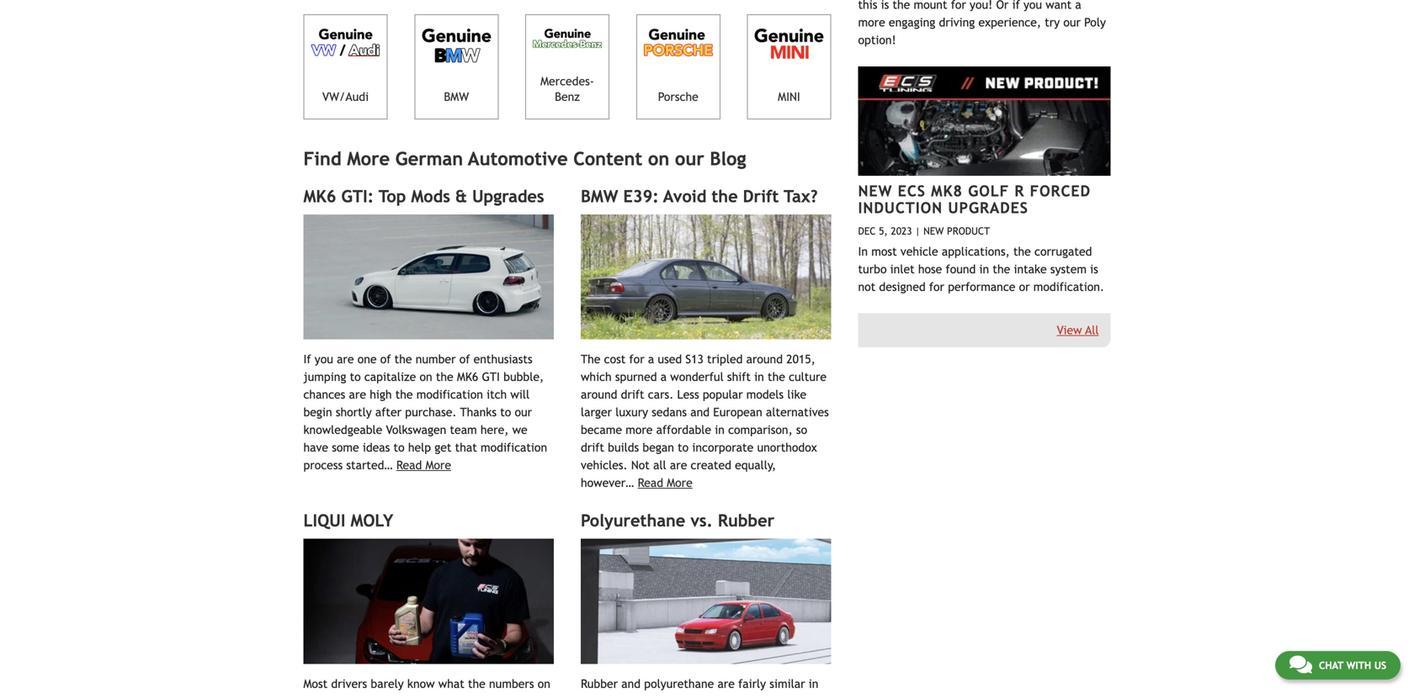 Task type: locate. For each thing, give the bounding box(es) containing it.
affordable
[[657, 424, 712, 437]]

1 vertical spatial rubber
[[581, 678, 618, 691]]

1 horizontal spatial around
[[747, 353, 783, 366]]

the
[[712, 186, 738, 206], [1014, 245, 1032, 258], [993, 263, 1011, 276], [395, 353, 412, 366], [436, 371, 454, 384], [768, 371, 786, 384], [396, 388, 413, 402], [468, 678, 486, 691]]

mk6 down find
[[304, 186, 336, 206]]

2 horizontal spatial on
[[648, 148, 670, 170]]

like
[[788, 388, 807, 402]]

1 horizontal spatial of
[[460, 353, 470, 366]]

comments image
[[1290, 655, 1313, 675]]

rubber left polyurethane on the bottom of the page
[[581, 678, 618, 691]]

mk6 left the gti
[[457, 371, 479, 384]]

1 horizontal spatial read more
[[638, 477, 693, 490]]

1 horizontal spatial bmw
[[581, 186, 619, 206]]

number
[[416, 353, 456, 366]]

the up performance
[[993, 263, 1011, 276]]

1 horizontal spatial new
[[924, 225, 944, 237]]

to down itch
[[500, 406, 511, 419]]

more for bmw
[[667, 477, 693, 490]]

and inside the cost for a used s13 tripled around 2015, which spurned a wonderful shift in the culture around drift cars. less popular models like larger luxury sedans and european alternatives became more affordable in comparison, so drift builds began to incorporate unorthodox vehicles. not all are created equally, however…
[[691, 406, 710, 419]]

view
[[1057, 324, 1083, 337]]

1 horizontal spatial read more link
[[638, 477, 693, 490]]

vehicle
[[901, 245, 939, 258]]

have
[[304, 441, 328, 455]]

of
[[380, 353, 391, 366], [460, 353, 470, 366]]

mini link
[[747, 14, 832, 120]]

will
[[511, 388, 530, 402]]

are left fairly in the bottom of the page
[[718, 678, 735, 691]]

the up models
[[768, 371, 786, 384]]

1 vertical spatial around
[[581, 388, 618, 402]]

read down help
[[397, 459, 422, 473]]

forced
[[1031, 182, 1091, 200]]

a up cars. at the left of page
[[661, 371, 667, 384]]

our inside if you are one of the number of enthusiasts jumping to capitalize on the mk6 gti bubble, chances are high the modification itch will begin shortly after purchase. thanks to our knowledgeable volkswagen team here, we have some ideas to help get that modification process started…
[[515, 406, 532, 419]]

mini
[[778, 90, 801, 104]]

0 vertical spatial read
[[397, 459, 422, 473]]

polyurethane vs. rubber link
[[581, 511, 775, 531]]

ecs
[[898, 182, 926, 200]]

more down created
[[667, 477, 693, 490]]

view all link
[[1057, 324, 1100, 337]]

are
[[337, 353, 354, 366], [349, 388, 366, 402], [670, 459, 688, 473], [718, 678, 735, 691]]

0 horizontal spatial and
[[622, 678, 641, 691]]

1 vertical spatial mk6
[[457, 371, 479, 384]]

read more link down all
[[638, 477, 693, 490]]

volkswagen gti mk6 image
[[304, 215, 554, 340]]

mercedes- benz link
[[526, 14, 610, 120]]

cars.
[[648, 388, 674, 402]]

created
[[691, 459, 732, 473]]

of right number
[[460, 353, 470, 366]]

1 horizontal spatial and
[[691, 406, 710, 419]]

on
[[648, 148, 670, 170], [420, 371, 433, 384], [538, 678, 551, 691]]

read more link
[[397, 459, 451, 473], [638, 477, 693, 490]]

1 horizontal spatial upgrades
[[949, 199, 1029, 217]]

0 vertical spatial our
[[675, 148, 705, 170]]

our
[[675, 148, 705, 170], [515, 406, 532, 419]]

inlet
[[891, 263, 915, 276]]

0 vertical spatial a
[[648, 353, 655, 366]]

culture
[[789, 371, 827, 384]]

spurned
[[616, 371, 657, 384]]

our down will at the left bottom of page
[[515, 406, 532, 419]]

mk8
[[932, 182, 963, 200]]

wonderful
[[671, 371, 724, 384]]

modification up purchase.
[[417, 388, 483, 402]]

0 vertical spatial rubber
[[718, 511, 775, 531]]

sedans
[[652, 406, 687, 419]]

for up spurned
[[630, 353, 645, 366]]

rubber right vs.
[[718, 511, 775, 531]]

upgrades up the product
[[949, 199, 1029, 217]]

gti
[[482, 371, 500, 384]]

to left help
[[394, 441, 405, 455]]

0 horizontal spatial more
[[347, 148, 390, 170]]

volkswagen
[[386, 424, 447, 437]]

upgrades inside new ecs mk8 golf r forced induction upgrades
[[949, 199, 1029, 217]]

1 vertical spatial more
[[426, 459, 451, 473]]

in up models
[[755, 371, 765, 384]]

read down all
[[638, 477, 664, 490]]

more
[[347, 148, 390, 170], [426, 459, 451, 473], [667, 477, 693, 490]]

and down less
[[691, 406, 710, 419]]

the right the what
[[468, 678, 486, 691]]

the inside the cost for a used s13 tripled around 2015, which spurned a wonderful shift in the culture around drift cars. less popular models like larger luxury sedans and european alternatives became more affordable in comparison, so drift builds began to incorporate unorthodox vehicles. not all are created equally, however…
[[768, 371, 786, 384]]

read more for avoid
[[638, 477, 693, 490]]

our up avoid
[[675, 148, 705, 170]]

rubber and polyurethane are fairly similar in
[[581, 678, 826, 694]]

1 vertical spatial read
[[638, 477, 664, 490]]

0 vertical spatial mk6
[[304, 186, 336, 206]]

drivers
[[331, 678, 367, 691]]

0 vertical spatial new
[[859, 182, 893, 200]]

1 vertical spatial new
[[924, 225, 944, 237]]

modification down we
[[481, 441, 548, 455]]

1 vertical spatial drift
[[581, 441, 605, 455]]

to down affordable
[[678, 441, 689, 455]]

read more
[[397, 459, 451, 473], [638, 477, 693, 490]]

polyurethane
[[581, 511, 686, 531]]

1 horizontal spatial mk6
[[457, 371, 479, 384]]

1 vertical spatial bmw
[[581, 186, 619, 206]]

bmw up the german at the top of page
[[444, 90, 469, 104]]

are right you
[[337, 353, 354, 366]]

read more down help
[[397, 459, 451, 473]]

1 horizontal spatial drift
[[621, 388, 645, 402]]

upgrades down automotive
[[472, 186, 545, 206]]

1 vertical spatial on
[[420, 371, 433, 384]]

0 horizontal spatial read more
[[397, 459, 451, 473]]

0 vertical spatial for
[[930, 280, 945, 294]]

0 horizontal spatial around
[[581, 388, 618, 402]]

in inside rubber and polyurethane are fairly similar in
[[809, 678, 819, 691]]

0 horizontal spatial drift
[[581, 441, 605, 455]]

around up shift
[[747, 353, 783, 366]]

in right similar at the bottom of the page
[[809, 678, 819, 691]]

gti:
[[342, 186, 374, 206]]

read more link for avoid
[[638, 477, 693, 490]]

and inside rubber and polyurethane are fairly similar in
[[622, 678, 641, 691]]

bmw down content
[[581, 186, 619, 206]]

automotive
[[468, 148, 568, 170]]

1 horizontal spatial rubber
[[718, 511, 775, 531]]

new left ecs
[[859, 182, 893, 200]]

0 horizontal spatial bmw
[[444, 90, 469, 104]]

1 vertical spatial and
[[622, 678, 641, 691]]

1 horizontal spatial more
[[426, 459, 451, 473]]

0 horizontal spatial mk6
[[304, 186, 336, 206]]

1 of from the left
[[380, 353, 391, 366]]

enthusiasts
[[474, 353, 533, 366]]

new ecs mk8 golf r forced induction upgrades image
[[859, 66, 1111, 176]]

help
[[408, 441, 431, 455]]

a
[[648, 353, 655, 366], [661, 371, 667, 384]]

european
[[714, 406, 763, 419]]

on down number
[[420, 371, 433, 384]]

read more link down help
[[397, 459, 451, 473]]

2 vertical spatial more
[[667, 477, 693, 490]]

rubber
[[718, 511, 775, 531], [581, 678, 618, 691]]

read more for top
[[397, 459, 451, 473]]

of up capitalize
[[380, 353, 391, 366]]

0 horizontal spatial read more link
[[397, 459, 451, 473]]

0 vertical spatial more
[[347, 148, 390, 170]]

in up performance
[[980, 263, 990, 276]]

bmw for bmw
[[444, 90, 469, 104]]

to inside the cost for a used s13 tripled around 2015, which spurned a wonderful shift in the culture around drift cars. less popular models like larger luxury sedans and european alternatives became more affordable in comparison, so drift builds began to incorporate unorthodox vehicles. not all are created equally, however…
[[678, 441, 689, 455]]

a left "used"
[[648, 353, 655, 366]]

0 horizontal spatial rubber
[[581, 678, 618, 691]]

content
[[574, 148, 643, 170]]

on right numbers at the bottom of page
[[538, 678, 551, 691]]

1 horizontal spatial read
[[638, 477, 664, 490]]

new ecs mk8 golf r forced induction upgrades link
[[859, 182, 1091, 217]]

and left polyurethane on the bottom of the page
[[622, 678, 641, 691]]

after
[[376, 406, 402, 419]]

cost
[[604, 353, 626, 366]]

0 vertical spatial and
[[691, 406, 710, 419]]

5,
[[879, 225, 888, 237]]

the
[[581, 353, 601, 366]]

on inside most drivers barely know what the numbers on
[[538, 678, 551, 691]]

mk6
[[304, 186, 336, 206], [457, 371, 479, 384]]

0 horizontal spatial of
[[380, 353, 391, 366]]

we
[[513, 424, 528, 437]]

performance
[[949, 280, 1016, 294]]

fairly
[[739, 678, 767, 691]]

0 horizontal spatial a
[[648, 353, 655, 366]]

read
[[397, 459, 422, 473], [638, 477, 664, 490]]

2 horizontal spatial more
[[667, 477, 693, 490]]

on up e39:
[[648, 148, 670, 170]]

are right all
[[670, 459, 688, 473]]

for
[[930, 280, 945, 294], [630, 353, 645, 366]]

if you are one of the number of enthusiasts jumping to capitalize on the mk6 gti bubble, chances are high the modification itch will begin shortly after purchase. thanks to our knowledgeable volkswagen team here, we have some ideas to help get that modification process started…
[[304, 353, 548, 473]]

are inside the cost for a used s13 tripled around 2015, which spurned a wonderful shift in the culture around drift cars. less popular models like larger luxury sedans and european alternatives became more affordable in comparison, so drift builds began to incorporate unorthodox vehicles. not all are created equally, however…
[[670, 459, 688, 473]]

1 vertical spatial for
[[630, 353, 645, 366]]

0 horizontal spatial on
[[420, 371, 433, 384]]

designed
[[880, 280, 926, 294]]

more for mk6
[[426, 459, 451, 473]]

blog
[[710, 148, 747, 170]]

1 vertical spatial read more
[[638, 477, 693, 490]]

ideas
[[363, 441, 390, 455]]

0 vertical spatial read more
[[397, 459, 451, 473]]

0 vertical spatial drift
[[621, 388, 645, 402]]

induction
[[859, 199, 943, 217]]

1 vertical spatial read more link
[[638, 477, 693, 490]]

purchase.
[[405, 406, 457, 419]]

1 horizontal spatial on
[[538, 678, 551, 691]]

incorporate
[[693, 441, 754, 455]]

0 horizontal spatial for
[[630, 353, 645, 366]]

for down hose
[[930, 280, 945, 294]]

0 horizontal spatial new
[[859, 182, 893, 200]]

more up gti:
[[347, 148, 390, 170]]

read more down all
[[638, 477, 693, 490]]

2 vertical spatial on
[[538, 678, 551, 691]]

more down 'get'
[[426, 459, 451, 473]]

0 vertical spatial around
[[747, 353, 783, 366]]

drift
[[621, 388, 645, 402], [581, 441, 605, 455]]

which
[[581, 371, 612, 384]]

new right |
[[924, 225, 944, 237]]

2 of from the left
[[460, 353, 470, 366]]

0 horizontal spatial our
[[515, 406, 532, 419]]

around up larger
[[581, 388, 618, 402]]

0 vertical spatial read more link
[[397, 459, 451, 473]]

0 vertical spatial on
[[648, 148, 670, 170]]

1 horizontal spatial for
[[930, 280, 945, 294]]

1 vertical spatial a
[[661, 371, 667, 384]]

0 horizontal spatial read
[[397, 459, 422, 473]]

0 vertical spatial bmw
[[444, 90, 469, 104]]

and
[[691, 406, 710, 419], [622, 678, 641, 691]]

drift up luxury on the left bottom
[[621, 388, 645, 402]]

is
[[1091, 263, 1099, 276]]

1 vertical spatial our
[[515, 406, 532, 419]]

the inside most drivers barely know what the numbers on
[[468, 678, 486, 691]]

drift down became
[[581, 441, 605, 455]]



Task type: vqa. For each thing, say whether or not it's contained in the screenshot.
Golf
yes



Task type: describe. For each thing, give the bounding box(es) containing it.
begin
[[304, 406, 332, 419]]

2023
[[891, 225, 913, 237]]

liqui moly
[[304, 511, 394, 531]]

rubber inside rubber and polyurethane are fairly similar in
[[581, 678, 618, 691]]

chat with us link
[[1276, 652, 1401, 681]]

golf
[[969, 182, 1010, 200]]

capitalize
[[365, 371, 416, 384]]

read more link for top
[[397, 459, 451, 473]]

high
[[370, 388, 392, 402]]

numbers
[[489, 678, 534, 691]]

mk6 inside if you are one of the number of enthusiasts jumping to capitalize on the mk6 gti bubble, chances are high the modification itch will begin shortly after purchase. thanks to our knowledgeable volkswagen team here, we have some ideas to help get that modification process started…
[[457, 371, 479, 384]]

shift
[[728, 371, 751, 384]]

r
[[1015, 182, 1025, 200]]

equally,
[[735, 459, 777, 473]]

jumping
[[304, 371, 346, 384]]

in up incorporate
[[715, 424, 725, 437]]

a lowered and tuned vw jetta image
[[581, 539, 832, 665]]

0 horizontal spatial upgrades
[[472, 186, 545, 206]]

|
[[916, 225, 921, 237]]

hose
[[919, 263, 943, 276]]

less
[[678, 388, 700, 402]]

0 vertical spatial modification
[[417, 388, 483, 402]]

new inside dec 5, 2023 | new product in most vehicle applications, the corrugated turbo inlet hose found in the intake system is not designed for performance or modification.
[[924, 225, 944, 237]]

new inside new ecs mk8 golf r forced induction upgrades
[[859, 182, 893, 200]]

if
[[304, 353, 311, 366]]

bmw e39: avoid the drift tax?
[[581, 186, 818, 206]]

1 vertical spatial modification
[[481, 441, 548, 455]]

vw/audi
[[322, 90, 369, 104]]

vehicles.
[[581, 459, 628, 473]]

us
[[1375, 660, 1387, 672]]

porsche
[[658, 90, 699, 104]]

turbo
[[859, 263, 887, 276]]

however…
[[581, 477, 635, 490]]

benz
[[555, 90, 580, 104]]

top
[[379, 186, 406, 206]]

bmw link
[[415, 14, 499, 120]]

builds
[[608, 441, 639, 455]]

for inside the cost for a used s13 tripled around 2015, which spurned a wonderful shift in the culture around drift cars. less popular models like larger luxury sedans and european alternatives became more affordable in comparison, so drift builds began to incorporate unorthodox vehicles. not all are created equally, however…
[[630, 353, 645, 366]]

most
[[872, 245, 897, 258]]

bmw e39 image
[[581, 215, 832, 340]]

mods
[[411, 186, 450, 206]]

became
[[581, 424, 622, 437]]

process
[[304, 459, 343, 473]]

&
[[456, 186, 467, 206]]

liqui moly products image
[[304, 539, 554, 665]]

are inside rubber and polyurethane are fairly similar in
[[718, 678, 735, 691]]

team
[[450, 424, 477, 437]]

chat
[[1320, 660, 1344, 672]]

the cost for a used s13 tripled around 2015, which spurned a wonderful shift in the culture around drift cars. less popular models like larger luxury sedans and european alternatives became more affordable in comparison, so drift builds began to incorporate unorthodox vehicles. not all are created equally, however…
[[581, 353, 829, 490]]

polyurethane
[[645, 678, 714, 691]]

chances
[[304, 388, 346, 402]]

view all
[[1057, 324, 1100, 337]]

not
[[859, 280, 876, 294]]

dec 5, 2023 | new product in most vehicle applications, the corrugated turbo inlet hose found in the intake system is not designed for performance or modification.
[[859, 225, 1105, 294]]

larger
[[581, 406, 612, 419]]

german
[[396, 148, 463, 170]]

more
[[626, 424, 653, 437]]

bmw for bmw e39: avoid the drift tax?
[[581, 186, 619, 206]]

vw/audi link
[[304, 14, 388, 120]]

mk6 gti: top mods & upgrades link
[[304, 186, 545, 206]]

tripled
[[707, 353, 743, 366]]

1 horizontal spatial our
[[675, 148, 705, 170]]

are up the shortly
[[349, 388, 366, 402]]

the down capitalize
[[396, 388, 413, 402]]

corrugated
[[1035, 245, 1093, 258]]

all
[[1086, 324, 1100, 337]]

read for top
[[397, 459, 422, 473]]

or
[[1020, 280, 1031, 294]]

comparison,
[[729, 424, 793, 437]]

luxury
[[616, 406, 649, 419]]

mercedes- benz
[[541, 74, 595, 104]]

barely
[[371, 678, 404, 691]]

thanks
[[460, 406, 497, 419]]

what
[[439, 678, 465, 691]]

bubble,
[[504, 371, 544, 384]]

polyurethane vs. rubber
[[581, 511, 775, 531]]

most
[[304, 678, 328, 691]]

liqui moly link
[[304, 511, 394, 531]]

the up capitalize
[[395, 353, 412, 366]]

e39:
[[624, 186, 659, 206]]

modification.
[[1034, 280, 1105, 294]]

chat with us
[[1320, 660, 1387, 672]]

the down number
[[436, 371, 454, 384]]

know
[[408, 678, 435, 691]]

here,
[[481, 424, 509, 437]]

you
[[315, 353, 333, 366]]

mercedes-
[[541, 74, 595, 88]]

began
[[643, 441, 675, 455]]

similar
[[770, 678, 806, 691]]

find more german automotive content on our blog
[[304, 148, 747, 170]]

in inside dec 5, 2023 | new product in most vehicle applications, the corrugated turbo inlet hose found in the intake system is not designed for performance or modification.
[[980, 263, 990, 276]]

liqui
[[304, 511, 346, 531]]

porsche link
[[637, 14, 721, 120]]

unorthodox
[[758, 441, 818, 455]]

for inside dec 5, 2023 | new product in most vehicle applications, the corrugated turbo inlet hose found in the intake system is not designed for performance or modification.
[[930, 280, 945, 294]]

the left drift
[[712, 186, 738, 206]]

that
[[455, 441, 477, 455]]

started…
[[346, 459, 393, 473]]

itch
[[487, 388, 507, 402]]

the up intake
[[1014, 245, 1032, 258]]

in
[[859, 245, 868, 258]]

on inside if you are one of the number of enthusiasts jumping to capitalize on the mk6 gti bubble, chances are high the modification itch will begin shortly after purchase. thanks to our knowledgeable volkswagen team here, we have some ideas to help get that modification process started…
[[420, 371, 433, 384]]

1 horizontal spatial a
[[661, 371, 667, 384]]

one
[[358, 353, 377, 366]]

moly
[[351, 511, 394, 531]]

to down one
[[350, 371, 361, 384]]

vs.
[[691, 511, 713, 531]]

read for avoid
[[638, 477, 664, 490]]



